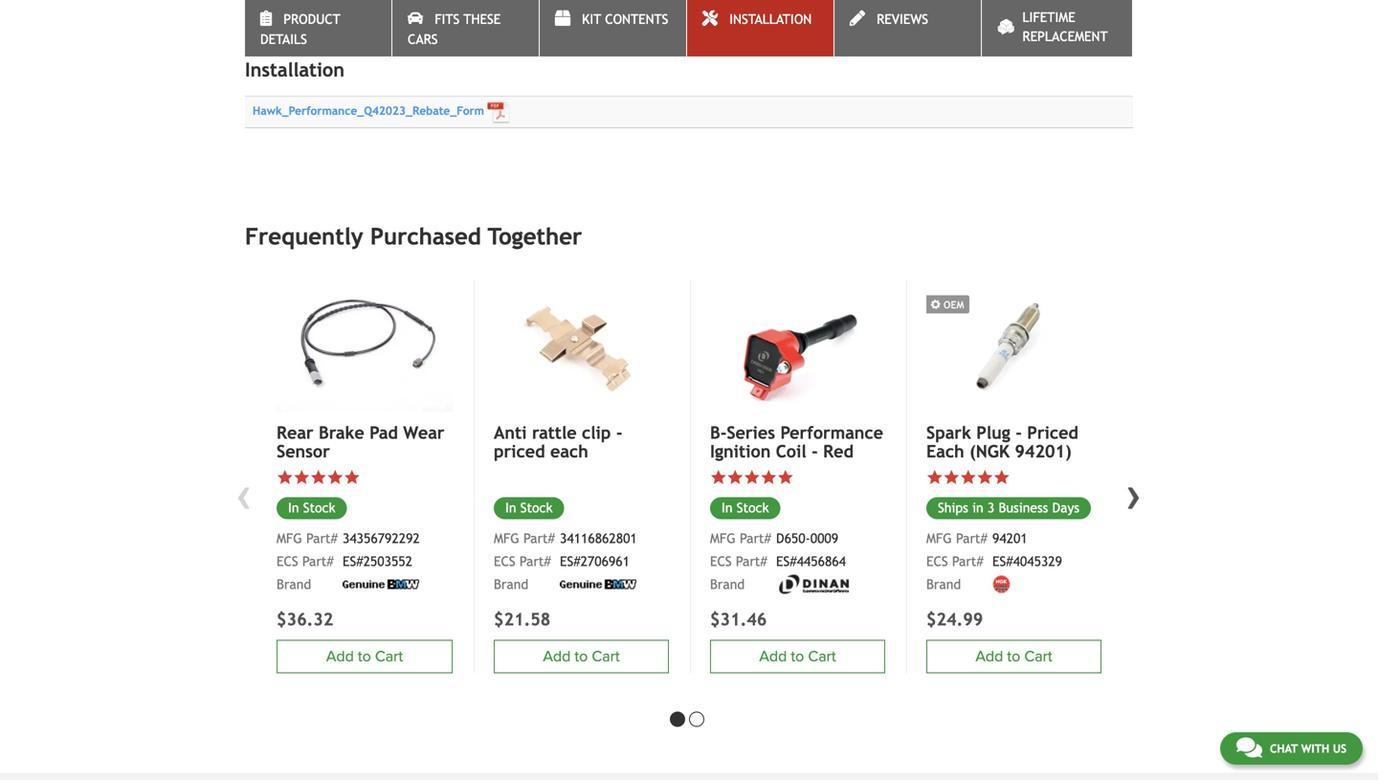 Task type: vqa. For each thing, say whether or not it's contained in the screenshot.
third E53 from the top of the page
no



Task type: locate. For each thing, give the bounding box(es) containing it.
add down $21.58
[[543, 648, 571, 666]]

add to cart button
[[277, 640, 453, 673], [494, 640, 669, 673], [710, 640, 886, 673], [927, 640, 1102, 673]]

in down "sensor"
[[288, 500, 299, 516]]

replacement
[[1023, 29, 1108, 44]]

1 cart from the left
[[375, 648, 403, 666]]

5 star image from the left
[[761, 469, 777, 486]]

1 ecs from the left
[[277, 554, 298, 569]]

add for $36.32
[[326, 648, 354, 666]]

genuine bmw image down es#2706961
[[560, 580, 637, 589]]

0 horizontal spatial stock
[[303, 500, 336, 516]]

ecs
[[277, 554, 298, 569], [494, 554, 516, 569], [710, 554, 732, 569], [927, 554, 949, 569]]

4 mfg from the left
[[927, 531, 952, 546]]

mfg up "$36.32"
[[277, 531, 302, 546]]

3 in from the left
[[722, 500, 733, 516]]

mfg part# 94201 ecs part# es#4045329 brand
[[927, 531, 1063, 592]]

34356792292
[[343, 531, 420, 546]]

part#
[[306, 531, 338, 546], [524, 531, 555, 546], [740, 531, 772, 546], [957, 531, 988, 546], [302, 554, 334, 569], [520, 554, 551, 569], [736, 554, 768, 569], [953, 554, 984, 569]]

ecs up "$36.32"
[[277, 554, 298, 569]]

1 add to cart from the left
[[326, 648, 403, 666]]

3 stock from the left
[[737, 500, 769, 516]]

add to cart
[[326, 648, 403, 666], [543, 648, 620, 666], [760, 648, 837, 666], [976, 648, 1053, 666]]

stock for b-series performance ignition coil - red
[[737, 500, 769, 516]]

genuine bmw image down es#2503552
[[343, 580, 419, 589]]

mfg down ships
[[927, 531, 952, 546]]

in stock
[[288, 500, 336, 516], [506, 500, 553, 516], [722, 500, 769, 516]]

mfg inside mfg part# 94201 ecs part# es#4045329 brand
[[927, 531, 952, 546]]

1 star image from the left
[[277, 469, 293, 486]]

brand inside mfg part# 94201 ecs part# es#4045329 brand
[[927, 577, 961, 592]]

1 horizontal spatial stock
[[521, 500, 553, 516]]

in down ignition
[[722, 500, 733, 516]]

d650-
[[777, 531, 811, 546]]

0 vertical spatial installation
[[730, 11, 812, 27]]

mfg left d650-
[[710, 531, 736, 546]]

stock down "sensor"
[[303, 500, 336, 516]]

2 horizontal spatial -
[[1016, 423, 1022, 443]]

4 brand from the left
[[927, 577, 961, 592]]

ignition
[[710, 441, 771, 462]]

0 horizontal spatial genuine bmw image
[[343, 580, 419, 589]]

rear brake pad wear sensor link
[[277, 423, 453, 462]]

3 add to cart from the left
[[760, 648, 837, 666]]

priced
[[1028, 423, 1079, 443]]

2 horizontal spatial in
[[722, 500, 733, 516]]

in stock for b-series performance ignition coil - red
[[722, 500, 769, 516]]

$24.99
[[927, 610, 984, 630]]

add to cart button for $31.46
[[710, 640, 886, 673]]

0 horizontal spatial in
[[288, 500, 299, 516]]

stock down ignition
[[737, 500, 769, 516]]

4 ecs from the left
[[927, 554, 949, 569]]

- right plug
[[1016, 423, 1022, 443]]

1 add from the left
[[326, 648, 354, 666]]

mfg inside mfg part# d650-0009 ecs part# es#4456864 brand
[[710, 531, 736, 546]]

0 horizontal spatial -
[[616, 423, 623, 443]]

mfg up $21.58
[[494, 531, 520, 546]]

1 add to cart button from the left
[[277, 640, 453, 673]]

b-
[[710, 423, 727, 443]]

es#2706961
[[560, 554, 630, 569]]

ecs inside mfg part# 34356792292 ecs part# es#2503552 brand
[[277, 554, 298, 569]]

mfg inside mfg part# 34356792292 ecs part# es#2503552 brand
[[277, 531, 302, 546]]

ecs up $21.58
[[494, 554, 516, 569]]

stock down priced
[[521, 500, 553, 516]]

anti rattle clip - priced each link
[[494, 423, 669, 462]]

8 star image from the left
[[994, 469, 1011, 486]]

add to cart button down "$36.32"
[[277, 640, 453, 673]]

in stock down priced
[[506, 500, 553, 516]]

frequently purchased together
[[245, 223, 582, 250]]

2 to from the left
[[575, 648, 588, 666]]

ecs for mfg part# 34356792292 ecs part# es#2503552 brand
[[277, 554, 298, 569]]

priced
[[494, 441, 545, 462]]

stock for rear brake pad wear sensor
[[303, 500, 336, 516]]

chat with us
[[1270, 742, 1347, 755]]

cart
[[375, 648, 403, 666], [592, 648, 620, 666], [809, 648, 837, 666], [1025, 648, 1053, 666]]

add down $24.99
[[976, 648, 1004, 666]]

add to cart down $21.58
[[543, 648, 620, 666]]

3 cart from the left
[[809, 648, 837, 666]]

- inside anti rattle clip - priced each
[[616, 423, 623, 443]]

brand inside mfg part# 34356792292 ecs part# es#2503552 brand
[[277, 577, 311, 592]]

1 star image from the left
[[293, 469, 310, 486]]

4 cart from the left
[[1025, 648, 1053, 666]]

4 add to cart from the left
[[976, 648, 1053, 666]]

ngk image
[[993, 575, 1011, 594]]

0 horizontal spatial installation
[[245, 58, 345, 81]]

4 add to cart button from the left
[[927, 640, 1102, 673]]

- left red
[[812, 441, 818, 462]]

1 horizontal spatial genuine bmw image
[[560, 580, 637, 589]]

lifetime replacement link
[[982, 0, 1133, 56]]

brake
[[319, 423, 365, 443]]

1 horizontal spatial in
[[506, 500, 517, 516]]

34116862801
[[560, 531, 637, 546]]

pad
[[370, 423, 398, 443]]

7 star image from the left
[[977, 469, 994, 486]]

1 brand from the left
[[277, 577, 311, 592]]

add down $31.46
[[760, 648, 787, 666]]

3 add to cart button from the left
[[710, 640, 886, 673]]

add to cart button for $36.32
[[277, 640, 453, 673]]

add for $24.99
[[976, 648, 1004, 666]]

7 star image from the left
[[944, 469, 960, 486]]

4 to from the left
[[1008, 648, 1021, 666]]

brand inside mfg part# 34116862801 ecs part# es#2706961 brand
[[494, 577, 529, 592]]

in stock down ignition
[[722, 500, 769, 516]]

ecs for mfg part# 94201 ecs part# es#4045329 brand
[[927, 554, 949, 569]]

installation link
[[687, 0, 834, 56]]

3 add from the left
[[760, 648, 787, 666]]

mfg part# 34356792292 ecs part# es#2503552 brand
[[277, 531, 420, 592]]

in stock down "sensor"
[[288, 500, 336, 516]]

star image
[[293, 469, 310, 486], [327, 469, 344, 486], [710, 469, 727, 486], [744, 469, 761, 486], [761, 469, 777, 486], [777, 469, 794, 486], [944, 469, 960, 486]]

› link
[[1120, 468, 1149, 520]]

brand up $31.46
[[710, 577, 745, 592]]

brand up $21.58
[[494, 577, 529, 592]]

lifetime
[[1023, 10, 1076, 25]]

add to cart for $31.46
[[760, 648, 837, 666]]

1 mfg from the left
[[277, 531, 302, 546]]

add to cart button for $24.99
[[927, 640, 1102, 673]]

add to cart button down $31.46
[[710, 640, 886, 673]]

2 horizontal spatial in stock
[[722, 500, 769, 516]]

2 brand from the left
[[494, 577, 529, 592]]

add down "$36.32"
[[326, 648, 354, 666]]

mfg for $24.99
[[927, 531, 952, 546]]

94201
[[993, 531, 1028, 546]]

1 genuine bmw image from the left
[[343, 580, 419, 589]]

each
[[551, 441, 589, 462]]

ecs inside mfg part# 34116862801 ecs part# es#2706961 brand
[[494, 554, 516, 569]]

days
[[1053, 500, 1080, 516]]

dinan image
[[777, 575, 853, 594]]

stock
[[303, 500, 336, 516], [521, 500, 553, 516], [737, 500, 769, 516]]

wear
[[403, 423, 445, 443]]

sensor
[[277, 441, 330, 462]]

3 mfg from the left
[[710, 531, 736, 546]]

star image
[[277, 469, 293, 486], [310, 469, 327, 486], [344, 469, 360, 486], [727, 469, 744, 486], [927, 469, 944, 486], [960, 469, 977, 486], [977, 469, 994, 486], [994, 469, 1011, 486]]

brand for mfg part# 94201 ecs part# es#4045329 brand
[[927, 577, 961, 592]]

add to cart button down $21.58
[[494, 640, 669, 673]]

- right clip
[[616, 423, 623, 443]]

3 in stock from the left
[[722, 500, 769, 516]]

reviews
[[877, 11, 929, 27]]

3 ecs from the left
[[710, 554, 732, 569]]

3 star image from the left
[[344, 469, 360, 486]]

3 brand from the left
[[710, 577, 745, 592]]

brand up $24.99
[[927, 577, 961, 592]]

2 genuine bmw image from the left
[[560, 580, 637, 589]]

to
[[358, 648, 371, 666], [575, 648, 588, 666], [791, 648, 805, 666], [1008, 648, 1021, 666]]

2 add to cart from the left
[[543, 648, 620, 666]]

2 stock from the left
[[521, 500, 553, 516]]

-
[[616, 423, 623, 443], [1016, 423, 1022, 443], [812, 441, 818, 462]]

1 in stock from the left
[[288, 500, 336, 516]]

$36.32
[[277, 610, 334, 630]]

0 horizontal spatial in stock
[[288, 500, 336, 516]]

1 horizontal spatial in stock
[[506, 500, 553, 516]]

1 to from the left
[[358, 648, 371, 666]]

reviews link
[[835, 0, 981, 56]]

ecs inside mfg part# 94201 ecs part# es#4045329 brand
[[927, 554, 949, 569]]

plug
[[977, 423, 1011, 443]]

2 horizontal spatial stock
[[737, 500, 769, 516]]

4 add from the left
[[976, 648, 1004, 666]]

add to cart down $24.99
[[976, 648, 1053, 666]]

series
[[727, 423, 776, 443]]

ecs down ships
[[927, 554, 949, 569]]

1 stock from the left
[[303, 500, 336, 516]]

mfg inside mfg part# 34116862801 ecs part# es#2706961 brand
[[494, 531, 520, 546]]

these
[[464, 11, 501, 27]]

in
[[288, 500, 299, 516], [506, 500, 517, 516], [722, 500, 733, 516]]

brand up "$36.32"
[[277, 577, 311, 592]]

4 star image from the left
[[727, 469, 744, 486]]

add to cart down "$36.32"
[[326, 648, 403, 666]]

add
[[326, 648, 354, 666], [543, 648, 571, 666], [760, 648, 787, 666], [976, 648, 1004, 666]]

add to cart button down $24.99
[[927, 640, 1102, 673]]

chat with us link
[[1221, 732, 1363, 765]]

1 in from the left
[[288, 500, 299, 516]]

frequently
[[245, 223, 363, 250]]

to for $31.46
[[791, 648, 805, 666]]

add to cart for $36.32
[[326, 648, 403, 666]]

purchased
[[370, 223, 481, 250]]

red
[[824, 441, 854, 462]]

anti
[[494, 423, 527, 443]]

product details
[[260, 11, 341, 47]]

add for $31.46
[[760, 648, 787, 666]]

brand
[[277, 577, 311, 592], [494, 577, 529, 592], [710, 577, 745, 592], [927, 577, 961, 592]]

3 to from the left
[[791, 648, 805, 666]]

fits
[[435, 11, 460, 27]]

kit contents link
[[540, 0, 686, 56]]

mfg
[[277, 531, 302, 546], [494, 531, 520, 546], [710, 531, 736, 546], [927, 531, 952, 546]]

in down priced
[[506, 500, 517, 516]]

2 in from the left
[[506, 500, 517, 516]]

mfg part# 34116862801 ecs part# es#2706961 brand
[[494, 531, 637, 592]]

genuine bmw image
[[343, 580, 419, 589], [560, 580, 637, 589]]

installation
[[730, 11, 812, 27], [245, 58, 345, 81]]

$31.46
[[710, 610, 767, 630]]

2 ecs from the left
[[494, 554, 516, 569]]

1 horizontal spatial installation
[[730, 11, 812, 27]]

anti rattle clip - priced each
[[494, 423, 623, 462]]

1 horizontal spatial -
[[812, 441, 818, 462]]

add to cart down $31.46
[[760, 648, 837, 666]]

b-series performance ignition coil - red image
[[710, 280, 886, 411]]

2 mfg from the left
[[494, 531, 520, 546]]

ecs inside mfg part# d650-0009 ecs part# es#4456864 brand
[[710, 554, 732, 569]]

2 star image from the left
[[310, 469, 327, 486]]

ecs up $31.46
[[710, 554, 732, 569]]

to for $24.99
[[1008, 648, 1021, 666]]



Task type: describe. For each thing, give the bounding box(es) containing it.
each
[[927, 441, 965, 462]]

rattle
[[532, 423, 577, 443]]

to for $36.32
[[358, 648, 371, 666]]

2 add from the left
[[543, 648, 571, 666]]

mfg part# d650-0009 ecs part# es#4456864 brand
[[710, 531, 846, 592]]

in for b-series performance ignition coil - red
[[722, 500, 733, 516]]

b-series performance ignition coil - red
[[710, 423, 884, 462]]

spark plug - priced each (ngk 94201)
[[927, 423, 1079, 462]]

in stock for rear brake pad wear sensor
[[288, 500, 336, 516]]

3 star image from the left
[[710, 469, 727, 486]]

cart for $36.32
[[375, 648, 403, 666]]

(ngk
[[970, 441, 1010, 462]]

2 star image from the left
[[327, 469, 344, 486]]

fits these cars link
[[393, 0, 539, 56]]

performance
[[781, 423, 884, 443]]

es#4456864
[[777, 554, 846, 569]]

es#2503552
[[343, 554, 413, 569]]

spark plug - priced each (ngk 94201) link
[[927, 423, 1102, 462]]

cart for $24.99
[[1025, 648, 1053, 666]]

ships
[[938, 500, 969, 516]]

mfg for $36.32
[[277, 531, 302, 546]]

with
[[1302, 742, 1330, 755]]

$21.58
[[494, 610, 551, 630]]

ecs for mfg part# 34116862801 ecs part# es#2706961 brand
[[494, 554, 516, 569]]

lifetime replacement
[[1023, 10, 1108, 44]]

anti rattle clip - priced each image
[[494, 280, 669, 411]]

2 cart from the left
[[592, 648, 620, 666]]

kit
[[582, 11, 601, 27]]

0009
[[811, 531, 839, 546]]

genuine bmw image for es#2706961
[[560, 580, 637, 589]]

›
[[1127, 468, 1142, 520]]

mfg for $31.46
[[710, 531, 736, 546]]

genuine bmw image for es#2503552
[[343, 580, 419, 589]]

6 star image from the left
[[777, 469, 794, 486]]

hawk_performance_q42023_rebate_form link
[[253, 100, 511, 123]]

rear brake pad wear sensor
[[277, 423, 445, 462]]

6 star image from the left
[[960, 469, 977, 486]]

in
[[973, 500, 984, 516]]

together
[[488, 223, 582, 250]]

brand for mfg part# 34116862801 ecs part# es#2706961 brand
[[494, 577, 529, 592]]

brand inside mfg part# d650-0009 ecs part# es#4456864 brand
[[710, 577, 745, 592]]

installation inside installation link
[[730, 11, 812, 27]]

product details link
[[245, 0, 392, 56]]

rear brake pad wear sensor image
[[277, 280, 453, 412]]

2 add to cart button from the left
[[494, 640, 669, 673]]

cars
[[408, 31, 438, 47]]

hawk_performance_q42023_rebate_form
[[253, 104, 484, 117]]

5 star image from the left
[[927, 469, 944, 486]]

rear
[[277, 423, 314, 443]]

4 star image from the left
[[744, 469, 761, 486]]

in for rear brake pad wear sensor
[[288, 500, 299, 516]]

coil
[[776, 441, 807, 462]]

spark plug - priced each (ngk 94201) image
[[927, 280, 1102, 411]]

details
[[260, 31, 307, 47]]

chat
[[1270, 742, 1298, 755]]

spark
[[927, 423, 972, 443]]

cart for $31.46
[[809, 648, 837, 666]]

ships in 3 business days
[[938, 500, 1080, 516]]

94201)
[[1015, 441, 1072, 462]]

clip
[[582, 423, 611, 443]]

comments image
[[1237, 736, 1263, 759]]

1 vertical spatial installation
[[245, 58, 345, 81]]

product
[[284, 11, 341, 27]]

contents
[[605, 11, 669, 27]]

business
[[999, 500, 1049, 516]]

us
[[1334, 742, 1347, 755]]

- inside b-series performance ignition coil - red
[[812, 441, 818, 462]]

3
[[988, 500, 995, 516]]

add to cart for $24.99
[[976, 648, 1053, 666]]

fits these cars
[[408, 11, 501, 47]]

brand for mfg part# 34356792292 ecs part# es#2503552 brand
[[277, 577, 311, 592]]

2 in stock from the left
[[506, 500, 553, 516]]

kit contents
[[582, 11, 669, 27]]

es#4045329
[[993, 554, 1063, 569]]

b-series performance ignition coil - red link
[[710, 423, 886, 462]]

- inside "spark plug - priced each (ngk 94201)"
[[1016, 423, 1022, 443]]



